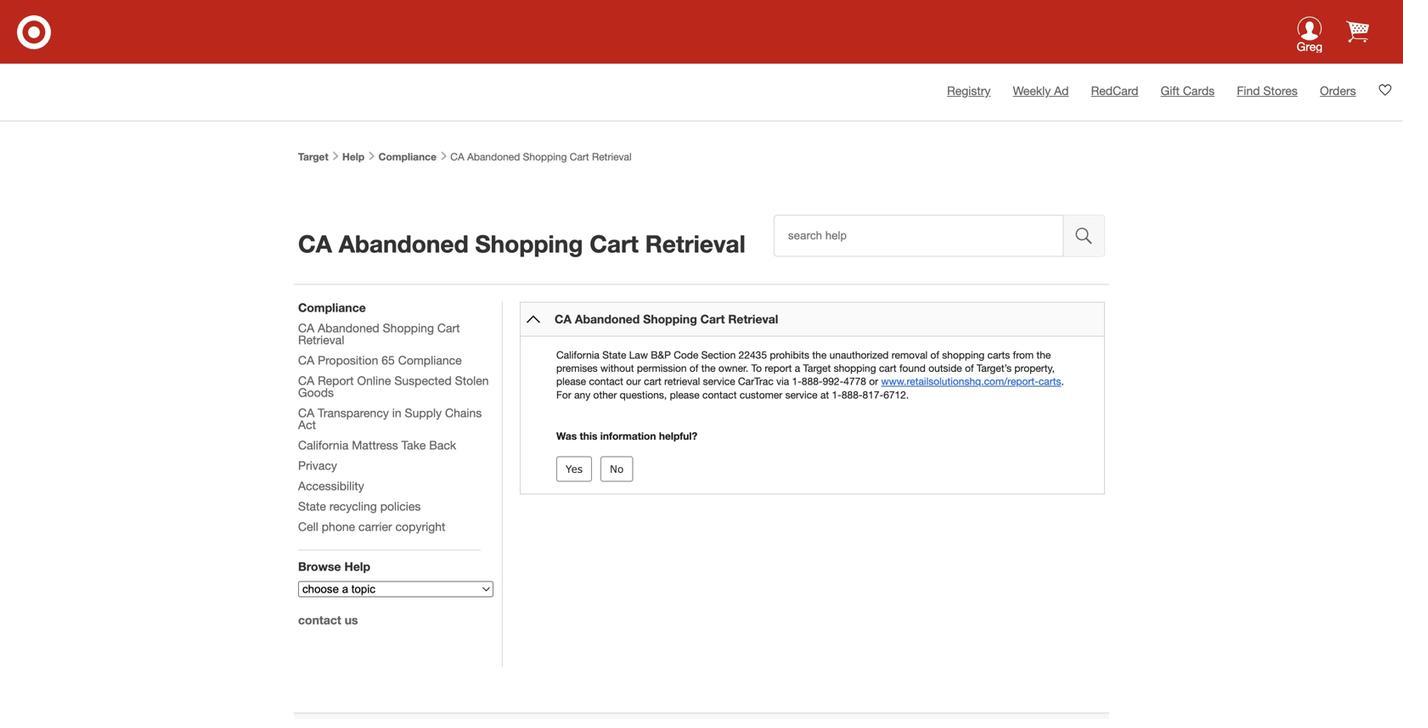 Task type: describe. For each thing, give the bounding box(es) containing it.
greg
[[1297, 39, 1323, 54]]

cell phone carrier copyright link
[[298, 520, 445, 534]]

find stores
[[1237, 84, 1298, 98]]

0 vertical spatial ca abandoned shopping cart retrieval
[[448, 151, 632, 163]]

to
[[751, 362, 762, 374]]

1 horizontal spatial carts
[[1039, 376, 1061, 387]]

greg link
[[1284, 16, 1335, 65]]

1 horizontal spatial cart
[[879, 362, 897, 374]]

redcard link
[[1091, 84, 1138, 98]]

policies
[[380, 499, 421, 513]]

stolen
[[455, 374, 489, 388]]

ad
[[1054, 84, 1069, 98]]

registry link
[[947, 84, 991, 98]]

compliance for compliance
[[378, 151, 437, 163]]

state recycling policies link
[[298, 499, 421, 513]]

customer
[[740, 389, 782, 401]]

california mattress take back link
[[298, 438, 456, 452]]

suspected
[[394, 374, 452, 388]]

recycling
[[329, 499, 377, 513]]

report
[[318, 374, 354, 388]]

abandoned inside tab
[[575, 312, 640, 326]]

was this information helpful?
[[556, 430, 697, 442]]

www.retailsolutionshq.com/report-carts link
[[881, 376, 1061, 387]]

or
[[869, 376, 878, 387]]

gift
[[1161, 84, 1180, 98]]

find stores link
[[1237, 84, 1298, 98]]

service inside . for any other questions, please contact customer service at 1-888-817-6712.
[[785, 389, 818, 401]]

1 horizontal spatial of
[[930, 349, 939, 361]]

help inside navigation
[[344, 560, 370, 574]]

0 vertical spatial help
[[342, 151, 365, 163]]

gift cards link
[[1161, 84, 1215, 98]]

premises
[[556, 362, 598, 374]]

removal
[[892, 349, 928, 361]]

ca abandoned shopping cart retrieval link
[[555, 312, 778, 326]]

ca report online suspected stolen goods link
[[298, 374, 489, 400]]

2 vertical spatial compliance
[[398, 353, 462, 367]]

us
[[345, 613, 358, 627]]

goods
[[298, 386, 334, 400]]

a
[[795, 362, 800, 374]]

service inside california state law b&p code section 22435 prohibits the unauthorized removal of shopping carts from the premises without permission of the owner. to report a target shopping cart found outside of target's property, please contact our cart retrieval service cartrac via 1-888-992-4778 or
[[703, 376, 735, 387]]

code
[[674, 349, 698, 361]]

online
[[357, 374, 391, 388]]

compliance ca abandoned shopping cart retrieval ca proposition 65 compliance ca report online suspected stolen goods ca transparency in supply chains act california mattress take back privacy accessibility state recycling policies cell phone carrier copyright
[[298, 301, 489, 534]]

target's
[[977, 362, 1012, 374]]

transparency
[[318, 406, 389, 420]]

prohibits
[[770, 349, 809, 361]]

cartrac
[[738, 376, 774, 387]]

compliance link
[[378, 151, 437, 163]]

mattress
[[352, 438, 398, 452]]

owner.
[[718, 362, 749, 374]]

privacy
[[298, 459, 337, 473]]

2 horizontal spatial of
[[965, 362, 974, 374]]

property,
[[1014, 362, 1055, 374]]

registry
[[947, 84, 991, 98]]

other
[[593, 389, 617, 401]]

0 horizontal spatial cart
[[644, 376, 661, 387]]

help link
[[342, 151, 365, 163]]

888- inside california state law b&p code section 22435 prohibits the unauthorized removal of shopping carts from the premises without permission of the owner. to report a target shopping cart found outside of target's property, please contact our cart retrieval service cartrac via 1-888-992-4778 or
[[802, 376, 823, 387]]

for
[[556, 389, 571, 401]]

0 horizontal spatial the
[[701, 362, 716, 374]]

act
[[298, 418, 316, 432]]

cart inside tab
[[700, 312, 725, 326]]

992-
[[823, 376, 844, 387]]

ca abandoned shopping cart retrieval inside ca abandoned shopping cart retrieval tab
[[555, 312, 778, 326]]

please inside . for any other questions, please contact customer service at 1-888-817-6712.
[[670, 389, 700, 401]]

law
[[629, 349, 648, 361]]

in
[[392, 406, 401, 420]]

carts inside california state law b&p code section 22435 prohibits the unauthorized removal of shopping carts from the premises without permission of the owner. to report a target shopping cart found outside of target's property, please contact our cart retrieval service cartrac via 1-888-992-4778 or
[[987, 349, 1010, 361]]

weekly ad
[[1013, 84, 1069, 98]]

www.retailsolutionshq.com/report-carts
[[881, 376, 1061, 387]]

our
[[626, 376, 641, 387]]

b&p
[[651, 349, 671, 361]]

gift cards
[[1161, 84, 1215, 98]]

unauthorized
[[829, 349, 889, 361]]

outside
[[928, 362, 962, 374]]

this
[[580, 430, 597, 442]]

my target.com shopping cart image
[[1346, 20, 1369, 43]]

target.com home image
[[17, 15, 51, 49]]

please inside california state law b&p code section 22435 prohibits the unauthorized removal of shopping carts from the premises without permission of the owner. to report a target shopping cart found outside of target's property, please contact our cart retrieval service cartrac via 1-888-992-4778 or
[[556, 376, 586, 387]]

questions,
[[620, 389, 667, 401]]

1 vertical spatial shopping
[[834, 362, 876, 374]]

phone
[[322, 520, 355, 534]]

from
[[1013, 349, 1034, 361]]

6712.
[[884, 389, 909, 401]]

shopping inside tab
[[643, 312, 697, 326]]

1- inside . for any other questions, please contact customer service at 1-888-817-6712.
[[832, 389, 842, 401]]

0 horizontal spatial of
[[690, 362, 698, 374]]

cards
[[1183, 84, 1215, 98]]

back
[[429, 438, 456, 452]]

contact us
[[298, 613, 358, 627]]



Task type: locate. For each thing, give the bounding box(es) containing it.
permission
[[637, 362, 687, 374]]

orders link
[[1320, 84, 1356, 98]]

0 horizontal spatial target
[[298, 151, 328, 163]]

help right browse at the left
[[344, 560, 370, 574]]

1 vertical spatial carts
[[1039, 376, 1061, 387]]

shopping inside compliance ca abandoned shopping cart retrieval ca proposition 65 compliance ca report online suspected stolen goods ca transparency in supply chains act california mattress take back privacy accessibility state recycling policies cell phone carrier copyright
[[383, 321, 434, 335]]

cart left found
[[879, 362, 897, 374]]

0 vertical spatial state
[[602, 349, 626, 361]]

0 horizontal spatial state
[[298, 499, 326, 513]]

please down premises
[[556, 376, 586, 387]]

0 horizontal spatial shopping
[[834, 362, 876, 374]]

navigation containing compliance
[[298, 301, 493, 642]]

of up outside
[[930, 349, 939, 361]]

0 vertical spatial target
[[298, 151, 328, 163]]

weekly ad link
[[1013, 84, 1069, 98]]

888- up at
[[802, 376, 823, 387]]

0 horizontal spatial 888-
[[802, 376, 823, 387]]

2 horizontal spatial the
[[1037, 349, 1051, 361]]

2 vertical spatial contact
[[298, 613, 341, 627]]

1 vertical spatial 1-
[[832, 389, 842, 401]]

accessibility
[[298, 479, 364, 493]]

helpful?
[[659, 430, 697, 442]]

carts
[[987, 349, 1010, 361], [1039, 376, 1061, 387]]

browse help
[[298, 560, 370, 574]]

take
[[401, 438, 426, 452]]

of down code
[[690, 362, 698, 374]]

1- down a
[[792, 376, 802, 387]]

state up cell
[[298, 499, 326, 513]]

0 vertical spatial compliance
[[378, 151, 437, 163]]

privacy link
[[298, 459, 337, 473]]

target right a
[[803, 362, 831, 374]]

chains
[[445, 406, 482, 420]]

retrieval inside compliance ca abandoned shopping cart retrieval ca proposition 65 compliance ca report online suspected stolen goods ca transparency in supply chains act california mattress take back privacy accessibility state recycling policies cell phone carrier copyright
[[298, 333, 344, 347]]

state up the without
[[602, 349, 626, 361]]

compliance up proposition
[[298, 301, 366, 315]]

ca proposition 65 compliance link
[[298, 353, 462, 367]]

target left help link
[[298, 151, 328, 163]]

1 vertical spatial help
[[344, 560, 370, 574]]

1 horizontal spatial shopping
[[942, 349, 985, 361]]

contact left us
[[298, 613, 341, 627]]

california up premises
[[556, 349, 600, 361]]

1-
[[792, 376, 802, 387], [832, 389, 842, 401]]

1 vertical spatial california
[[298, 438, 349, 452]]

find
[[1237, 84, 1260, 98]]

ca inside tab
[[555, 312, 572, 326]]

817-
[[863, 389, 884, 401]]

contact inside navigation
[[298, 613, 341, 627]]

contact up the other
[[589, 376, 623, 387]]

www.retailsolutionshq.com/report-
[[881, 376, 1039, 387]]

1 horizontal spatial 1-
[[832, 389, 842, 401]]

0 horizontal spatial service
[[703, 376, 735, 387]]

1 vertical spatial target
[[803, 362, 831, 374]]

. for any other questions, please contact customer service at 1-888-817-6712.
[[556, 376, 1064, 401]]

ca abandoned shopping cart retrieval tab
[[520, 302, 1105, 336]]

0 horizontal spatial contact
[[298, 613, 341, 627]]

without
[[601, 362, 634, 374]]

0 vertical spatial 1-
[[792, 376, 802, 387]]

1 horizontal spatial state
[[602, 349, 626, 361]]

compliance right help link
[[378, 151, 437, 163]]

was
[[556, 430, 577, 442]]

copyright
[[395, 520, 445, 534]]

circle arrow s image
[[527, 313, 540, 326]]

1 vertical spatial contact
[[702, 389, 737, 401]]

cart
[[879, 362, 897, 374], [644, 376, 661, 387]]

ca transparency in supply chains act link
[[298, 406, 482, 432]]

1 horizontal spatial please
[[670, 389, 700, 401]]

state inside california state law b&p code section 22435 prohibits the unauthorized removal of shopping carts from the premises without permission of the owner. to report a target shopping cart found outside of target's property, please contact our cart retrieval service cartrac via 1-888-992-4778 or
[[602, 349, 626, 361]]

proposition
[[318, 353, 378, 367]]

contact inside . for any other questions, please contact customer service at 1-888-817-6712.
[[702, 389, 737, 401]]

redcard
[[1091, 84, 1138, 98]]

0 vertical spatial shopping
[[942, 349, 985, 361]]

0 horizontal spatial please
[[556, 376, 586, 387]]

carts up target's
[[987, 349, 1010, 361]]

navigation
[[298, 301, 493, 642]]

2 vertical spatial ca abandoned shopping cart retrieval
[[555, 312, 778, 326]]

information
[[600, 430, 656, 442]]

1 horizontal spatial target
[[803, 362, 831, 374]]

0 vertical spatial 888-
[[802, 376, 823, 387]]

1 horizontal spatial california
[[556, 349, 600, 361]]

0 horizontal spatial 1-
[[792, 376, 802, 387]]

shopping up 4778 at the bottom right
[[834, 362, 876, 374]]

0 horizontal spatial california
[[298, 438, 349, 452]]

at
[[820, 389, 829, 401]]

service down the via
[[785, 389, 818, 401]]

contact down owner. on the right of the page
[[702, 389, 737, 401]]

1 vertical spatial state
[[298, 499, 326, 513]]

1 horizontal spatial service
[[785, 389, 818, 401]]

0 vertical spatial service
[[703, 376, 735, 387]]

contact inside california state law b&p code section 22435 prohibits the unauthorized removal of shopping carts from the premises without permission of the owner. to report a target shopping cart found outside of target's property, please contact our cart retrieval service cartrac via 1-888-992-4778 or
[[589, 376, 623, 387]]

0 vertical spatial contact
[[589, 376, 623, 387]]

the up 992-
[[812, 349, 827, 361]]

california inside california state law b&p code section 22435 prohibits the unauthorized removal of shopping carts from the premises without permission of the owner. to report a target shopping cart found outside of target's property, please contact our cart retrieval service cartrac via 1-888-992-4778 or
[[556, 349, 600, 361]]

target link
[[298, 151, 328, 163]]

cart inside compliance ca abandoned shopping cart retrieval ca proposition 65 compliance ca report online suspected stolen goods ca transparency in supply chains act california mattress take back privacy accessibility state recycling policies cell phone carrier copyright
[[437, 321, 460, 335]]

1 horizontal spatial 888-
[[842, 389, 863, 401]]

compliance up the "suspected"
[[398, 353, 462, 367]]

cell
[[298, 520, 318, 534]]

1 vertical spatial cart
[[644, 376, 661, 387]]

help right target link
[[342, 151, 365, 163]]

supply
[[405, 406, 442, 420]]

1- inside california state law b&p code section 22435 prohibits the unauthorized removal of shopping carts from the premises without permission of the owner. to report a target shopping cart found outside of target's property, please contact our cart retrieval service cartrac via 1-888-992-4778 or
[[792, 376, 802, 387]]

0 vertical spatial california
[[556, 349, 600, 361]]

1 vertical spatial compliance
[[298, 301, 366, 315]]

weekly
[[1013, 84, 1051, 98]]

carts down 'property,'
[[1039, 376, 1061, 387]]

state
[[602, 349, 626, 361], [298, 499, 326, 513]]

0 vertical spatial cart
[[879, 362, 897, 374]]

california up privacy at the bottom left
[[298, 438, 349, 452]]

target inside california state law b&p code section 22435 prohibits the unauthorized removal of shopping carts from the premises without permission of the owner. to report a target shopping cart found outside of target's property, please contact our cart retrieval service cartrac via 1-888-992-4778 or
[[803, 362, 831, 374]]

ca
[[450, 151, 464, 163], [298, 229, 332, 258], [555, 312, 572, 326], [298, 321, 314, 335], [298, 353, 314, 367], [298, 374, 314, 388], [298, 406, 314, 420]]

shopping
[[523, 151, 567, 163], [475, 229, 583, 258], [643, 312, 697, 326], [383, 321, 434, 335]]

cart down "permission"
[[644, 376, 661, 387]]

of up www.retailsolutionshq.com/report-carts link on the right of the page
[[965, 362, 974, 374]]

shopping up outside
[[942, 349, 985, 361]]

4778
[[844, 376, 866, 387]]

0 horizontal spatial carts
[[987, 349, 1010, 361]]

state inside compliance ca abandoned shopping cart retrieval ca proposition 65 compliance ca report online suspected stolen goods ca transparency in supply chains act california mattress take back privacy accessibility state recycling policies cell phone carrier copyright
[[298, 499, 326, 513]]

compliance for compliance ca abandoned shopping cart retrieval ca proposition 65 compliance ca report online suspected stolen goods ca transparency in supply chains act california mattress take back privacy accessibility state recycling policies cell phone carrier copyright
[[298, 301, 366, 315]]

carrier
[[358, 520, 392, 534]]

the up 'property,'
[[1037, 349, 1051, 361]]

1 vertical spatial ca abandoned shopping cart retrieval
[[298, 229, 746, 258]]

contact us link
[[298, 613, 358, 627]]

any
[[574, 389, 590, 401]]

stores
[[1263, 84, 1298, 98]]

1 vertical spatial please
[[670, 389, 700, 401]]

ca abandoned shopping cart retrieval
[[448, 151, 632, 163], [298, 229, 746, 258], [555, 312, 778, 326]]

contact
[[589, 376, 623, 387], [702, 389, 737, 401], [298, 613, 341, 627]]

browse
[[298, 560, 341, 574]]

california inside compliance ca abandoned shopping cart retrieval ca proposition 65 compliance ca report online suspected stolen goods ca transparency in supply chains act california mattress take back privacy accessibility state recycling policies cell phone carrier copyright
[[298, 438, 349, 452]]

None submit
[[556, 456, 592, 482], [601, 456, 633, 482], [556, 456, 592, 482], [601, 456, 633, 482]]

via
[[776, 376, 789, 387]]

888-
[[802, 376, 823, 387], [842, 389, 863, 401]]

0 vertical spatial carts
[[987, 349, 1010, 361]]

california state law b&p code section 22435 prohibits the unauthorized removal of shopping carts from the premises without permission of the owner. to report a target shopping cart found outside of target's property, please contact our cart retrieval service cartrac via 1-888-992-4778 or
[[556, 349, 1055, 387]]

california
[[556, 349, 600, 361], [298, 438, 349, 452]]

1- right at
[[832, 389, 842, 401]]

retrieval inside tab
[[728, 312, 778, 326]]

found
[[899, 362, 926, 374]]

favorites image
[[1378, 83, 1392, 97]]

None image field
[[1064, 215, 1105, 257]]

help
[[342, 151, 365, 163], [344, 560, 370, 574]]

retrieval
[[592, 151, 632, 163], [645, 229, 746, 258], [728, 312, 778, 326], [298, 333, 344, 347]]

shopping
[[942, 349, 985, 361], [834, 362, 876, 374]]

please down retrieval
[[670, 389, 700, 401]]

accessibility link
[[298, 479, 364, 493]]

retrieval
[[664, 376, 700, 387]]

service down owner. on the right of the page
[[703, 376, 735, 387]]

abandoned
[[467, 151, 520, 163], [339, 229, 469, 258], [575, 312, 640, 326], [318, 321, 379, 335]]

1 vertical spatial 888-
[[842, 389, 863, 401]]

icon image
[[1297, 16, 1322, 41]]

1 vertical spatial service
[[785, 389, 818, 401]]

the down section
[[701, 362, 716, 374]]

search help text field
[[774, 215, 1064, 257]]

888- inside . for any other questions, please contact customer service at 1-888-817-6712.
[[842, 389, 863, 401]]

65
[[382, 353, 395, 367]]

abandoned inside compliance ca abandoned shopping cart retrieval ca proposition 65 compliance ca report online suspected stolen goods ca transparency in supply chains act california mattress take back privacy accessibility state recycling policies cell phone carrier copyright
[[318, 321, 379, 335]]

2 horizontal spatial contact
[[702, 389, 737, 401]]

compliance
[[378, 151, 437, 163], [298, 301, 366, 315], [398, 353, 462, 367]]

1 horizontal spatial the
[[812, 349, 827, 361]]

0 vertical spatial please
[[556, 376, 586, 387]]

1 horizontal spatial contact
[[589, 376, 623, 387]]

service
[[703, 376, 735, 387], [785, 389, 818, 401]]

888- down 4778 at the bottom right
[[842, 389, 863, 401]]

22435
[[739, 349, 767, 361]]

.
[[1061, 376, 1064, 387]]



Task type: vqa. For each thing, say whether or not it's contained in the screenshot.
bottommost Website
no



